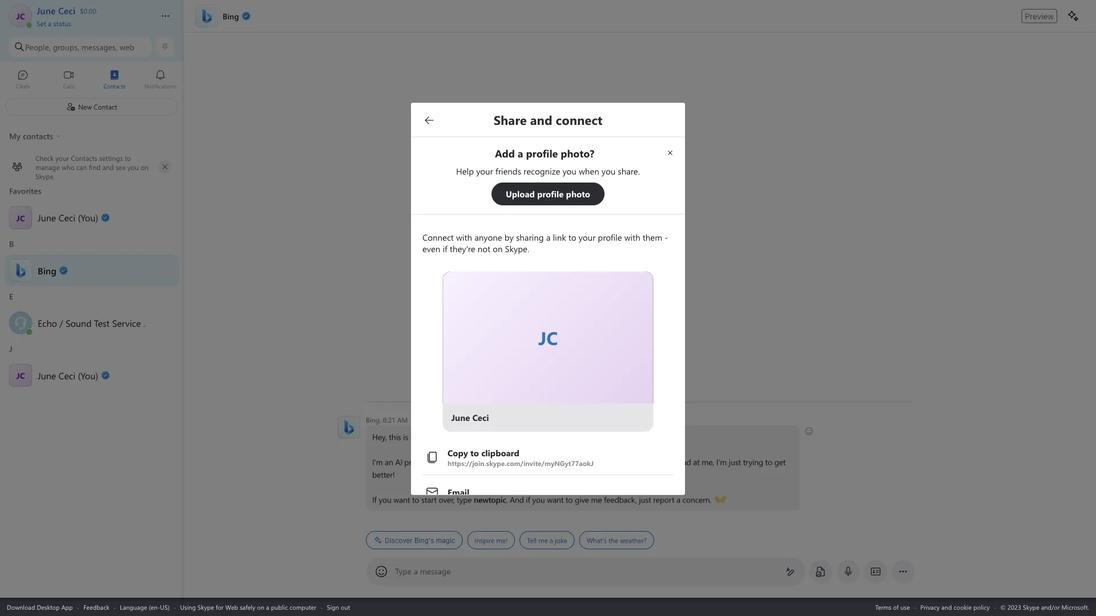 Task type: locate. For each thing, give the bounding box(es) containing it.
joke
[[555, 536, 567, 545]]

1 horizontal spatial just
[[729, 457, 741, 468]]

i'm right the so
[[444, 457, 455, 468]]

terms of use link
[[876, 603, 910, 612]]

privacy
[[921, 603, 940, 612]]

just left report
[[639, 495, 651, 505]]

i'm an ai preview, so i'm still learning. sometimes i might say something weird. don't get mad at me, i'm just trying to get better! if you want to start over, type
[[372, 457, 788, 505]]

language (en-us)
[[120, 603, 170, 612]]

get right trying
[[775, 457, 786, 468]]

2 get from the left
[[775, 457, 786, 468]]

.
[[143, 317, 145, 329], [506, 495, 508, 505]]

. right service
[[143, 317, 145, 329]]

inspire me!
[[475, 536, 508, 545]]

trying
[[743, 457, 764, 468]]

sign
[[327, 603, 339, 612]]

discover bing's magic
[[385, 537, 455, 545]]

give
[[575, 495, 589, 505]]

bing up echo
[[38, 264, 56, 277]]

download desktop app link
[[7, 603, 73, 612]]

cookie
[[954, 603, 972, 612]]

start
[[421, 495, 437, 505]]

0 horizontal spatial bing
[[38, 264, 56, 277]]

preview,
[[405, 457, 432, 468]]

desktop
[[37, 603, 60, 612]]

2 horizontal spatial i'm
[[717, 457, 727, 468]]

sign out
[[327, 603, 350, 612]]

app
[[61, 603, 73, 612]]

want
[[394, 495, 410, 505], [547, 495, 564, 505]]

what's
[[587, 536, 607, 545]]

and
[[942, 603, 952, 612]]

i right can
[[462, 432, 464, 443]]

us)
[[160, 603, 170, 612]]

me,
[[702, 457, 715, 468]]

a
[[48, 19, 51, 28], [677, 495, 681, 505], [550, 536, 553, 545], [414, 567, 418, 577], [266, 603, 269, 612]]

(you) for favorites group
[[78, 212, 98, 224]]

1 vertical spatial me
[[539, 536, 548, 545]]

2 horizontal spatial you
[[532, 495, 545, 505]]

at
[[693, 457, 700, 468]]

you inside i'm an ai preview, so i'm still learning. sometimes i might say something weird. don't get mad at me, i'm just trying to get better! if you want to start over, type
[[379, 495, 392, 505]]

skype
[[198, 603, 214, 612]]

june ceci (you) inside j group
[[38, 370, 98, 382]]

a right type
[[414, 567, 418, 577]]

policy
[[974, 603, 990, 612]]

0 horizontal spatial .
[[143, 317, 145, 329]]

bing right is
[[410, 432, 426, 443]]

newtopic
[[474, 495, 506, 505]]

1 horizontal spatial you
[[484, 432, 496, 443]]

you right if
[[532, 495, 545, 505]]

a right report
[[677, 495, 681, 505]]

1 ceci from the top
[[59, 212, 75, 224]]

bing, selected. list item
[[0, 255, 183, 286]]

0 vertical spatial just
[[729, 457, 741, 468]]

june inside j group
[[38, 370, 56, 382]]

to left start
[[412, 495, 419, 505]]

me right the give on the right bottom of page
[[591, 495, 602, 505]]

(you) down "echo / sound test service ."
[[78, 370, 98, 382]]

ceci for favorites group
[[59, 212, 75, 224]]

want left start
[[394, 495, 410, 505]]

set
[[37, 19, 46, 28]]

get left mad
[[663, 457, 674, 468]]

1 vertical spatial ceci
[[59, 370, 75, 382]]

1 horizontal spatial .
[[506, 495, 508, 505]]

1 horizontal spatial get
[[775, 457, 786, 468]]

favorites group
[[0, 182, 183, 235]]

weird.
[[620, 457, 640, 468]]

1 vertical spatial (you)
[[78, 370, 98, 382]]

just
[[729, 457, 741, 468], [639, 495, 651, 505]]

1 vertical spatial bing
[[410, 432, 426, 443]]

0 horizontal spatial me
[[539, 536, 548, 545]]

0 vertical spatial (you)
[[78, 212, 98, 224]]

you right "help"
[[484, 432, 496, 443]]

2 ceci from the top
[[59, 370, 75, 382]]

1 vertical spatial june
[[38, 370, 56, 382]]

just left trying
[[729, 457, 741, 468]]

sound
[[66, 317, 92, 329]]

and
[[510, 495, 524, 505]]

j group
[[0, 340, 183, 393]]

june ceci (you) up b group
[[38, 212, 98, 224]]

to right trying
[[766, 457, 773, 468]]

0 horizontal spatial want
[[394, 495, 410, 505]]

june ceci (you)
[[38, 212, 98, 224], [38, 370, 98, 382]]

2 june ceci (you) from the top
[[38, 370, 98, 382]]

0 vertical spatial june
[[38, 212, 56, 224]]

0 horizontal spatial get
[[663, 457, 674, 468]]

type
[[395, 567, 412, 577]]

3 i'm from the left
[[717, 457, 727, 468]]

i left might
[[542, 457, 544, 468]]

i'm right me,
[[717, 457, 727, 468]]

june ceci (you) inside favorites group
[[38, 212, 98, 224]]

1 horizontal spatial i
[[542, 457, 544, 468]]

using skype for web safely on a public computer
[[180, 603, 316, 612]]

1 june ceci (you) from the top
[[38, 212, 98, 224]]

june ceci (you) down /
[[38, 370, 98, 382]]

to left the give on the right bottom of page
[[566, 495, 573, 505]]

over,
[[439, 495, 455, 505]]

0 horizontal spatial i
[[462, 432, 464, 443]]

0 horizontal spatial i'm
[[372, 457, 383, 468]]

bing
[[38, 264, 56, 277], [410, 432, 426, 443]]

1 horizontal spatial to
[[566, 495, 573, 505]]

0 vertical spatial bing
[[38, 264, 56, 277]]

june ceci (you) for j group
[[38, 370, 98, 382]]

1 want from the left
[[394, 495, 410, 505]]

feedback,
[[604, 495, 637, 505]]

message
[[420, 567, 451, 577]]

ceci
[[59, 212, 75, 224], [59, 370, 75, 382]]

(you) inside favorites group
[[78, 212, 98, 224]]

0 horizontal spatial you
[[379, 495, 392, 505]]

1 horizontal spatial want
[[547, 495, 564, 505]]

1 vertical spatial june ceci (you)
[[38, 370, 98, 382]]

1 june from the top
[[38, 212, 56, 224]]

ceci inside favorites group
[[59, 212, 75, 224]]

1 (you) from the top
[[78, 212, 98, 224]]

to
[[766, 457, 773, 468], [412, 495, 419, 505], [566, 495, 573, 505]]

1 vertical spatial just
[[639, 495, 651, 505]]

ceci down /
[[59, 370, 75, 382]]

0 vertical spatial june ceci (you)
[[38, 212, 98, 224]]

ceci up b group
[[59, 212, 75, 224]]

2 (you) from the top
[[78, 370, 98, 382]]

you right if on the bottom
[[379, 495, 392, 505]]

. left and
[[506, 495, 508, 505]]

june for favorites group
[[38, 212, 56, 224]]

want left the give on the right bottom of page
[[547, 495, 564, 505]]

using
[[180, 603, 196, 612]]

(you) inside j group
[[78, 370, 98, 382]]

i'm left "an"
[[372, 457, 383, 468]]

i
[[462, 432, 464, 443], [542, 457, 544, 468]]

something
[[581, 457, 618, 468]]

!
[[426, 432, 429, 443]]

privacy and cookie policy
[[921, 603, 990, 612]]

2 june from the top
[[38, 370, 56, 382]]

0 vertical spatial me
[[591, 495, 602, 505]]

report
[[653, 495, 675, 505]]

inspire
[[475, 536, 495, 545]]

a right 'set'
[[48, 19, 51, 28]]

so
[[434, 457, 442, 468]]

tab list
[[0, 65, 183, 96]]

0 vertical spatial ceci
[[59, 212, 75, 224]]

type a message
[[395, 567, 451, 577]]

a left joke
[[550, 536, 553, 545]]

mad
[[676, 457, 691, 468]]

i inside i'm an ai preview, so i'm still learning. sometimes i might say something weird. don't get mad at me, i'm just trying to get better! if you want to start over, type
[[542, 457, 544, 468]]

you
[[484, 432, 496, 443], [379, 495, 392, 505], [532, 495, 545, 505]]

just inside i'm an ai preview, so i'm still learning. sometimes i might say something weird. don't get mad at me, i'm just trying to get better! if you want to start over, type
[[729, 457, 741, 468]]

me
[[591, 495, 602, 505], [539, 536, 548, 545]]

june inside favorites group
[[38, 212, 56, 224]]

0 vertical spatial .
[[143, 317, 145, 329]]

0 horizontal spatial just
[[639, 495, 651, 505]]

use
[[901, 603, 910, 612]]

using skype for web safely on a public computer link
[[180, 603, 316, 612]]

1 vertical spatial i
[[542, 457, 544, 468]]

1 horizontal spatial i'm
[[444, 457, 455, 468]]

language
[[120, 603, 147, 612]]

ceci inside j group
[[59, 370, 75, 382]]

me right tell
[[539, 536, 548, 545]]

ceci for j group
[[59, 370, 75, 382]]

(you) up b group
[[78, 212, 98, 224]]



Task type: describe. For each thing, give the bounding box(es) containing it.
feedback link
[[83, 603, 109, 612]]

0 horizontal spatial to
[[412, 495, 419, 505]]

8:21
[[383, 416, 396, 425]]

still
[[457, 457, 468, 468]]

1 vertical spatial .
[[506, 495, 508, 505]]

tell me a joke button
[[520, 532, 575, 550]]

Type a message text field
[[395, 567, 777, 578]]

1 horizontal spatial bing
[[410, 432, 426, 443]]

e group
[[0, 288, 183, 340]]

set a status
[[37, 19, 71, 28]]

the
[[609, 536, 618, 545]]

how
[[431, 432, 446, 443]]

don't
[[642, 457, 661, 468]]

for
[[216, 603, 224, 612]]

concern.
[[683, 495, 712, 505]]

. inside e group
[[143, 317, 145, 329]]

language (en-us) link
[[120, 603, 170, 612]]

web
[[225, 603, 238, 612]]

echo / sound test service .
[[38, 317, 145, 329]]

/
[[60, 317, 63, 329]]

b group
[[0, 235, 183, 288]]

download
[[7, 603, 35, 612]]

me!
[[496, 536, 508, 545]]

1 horizontal spatial me
[[591, 495, 602, 505]]

today?
[[498, 432, 521, 443]]

type
[[457, 495, 472, 505]]

a inside tell me a joke button
[[550, 536, 553, 545]]

echo
[[38, 317, 57, 329]]

computer
[[290, 603, 316, 612]]

tell me a joke
[[527, 536, 567, 545]]

might
[[546, 457, 566, 468]]

2 horizontal spatial to
[[766, 457, 773, 468]]

a right on
[[266, 603, 269, 612]]

if
[[372, 495, 377, 505]]

say
[[568, 457, 579, 468]]

inspire me! button
[[467, 532, 515, 550]]

what's the weather?
[[587, 536, 647, 545]]

https://join.skype.com/invite/myngyt77aokj
[[448, 459, 594, 468]]

is
[[403, 432, 408, 443]]

bing's
[[415, 537, 434, 545]]

web
[[120, 42, 134, 52]]

people,
[[25, 42, 51, 52]]

better!
[[372, 470, 395, 480]]

download desktop app
[[7, 603, 73, 612]]

sign out link
[[327, 603, 350, 612]]

learning.
[[470, 457, 500, 468]]

bing, 8:21 am
[[366, 416, 408, 425]]

june for j group
[[38, 370, 56, 382]]

me inside tell me a joke button
[[539, 536, 548, 545]]

preview
[[1025, 11, 1054, 21]]

2 i'm from the left
[[444, 457, 455, 468]]

status
[[53, 19, 71, 28]]

ai
[[395, 457, 402, 468]]

what's the weather? button
[[579, 532, 655, 550]]

https://join.skype.com/invite/myngyt77aokj button
[[425, 440, 674, 475]]

an
[[385, 457, 393, 468]]

want inside i'm an ai preview, so i'm still learning. sometimes i might say something weird. don't get mad at me, i'm just trying to get better! if you want to start over, type
[[394, 495, 410, 505]]

of
[[894, 603, 899, 612]]

1 i'm from the left
[[372, 457, 383, 468]]

(en-
[[149, 603, 160, 612]]

test
[[94, 317, 110, 329]]

set a status button
[[37, 16, 150, 28]]

hey, this is bing ! how can i help you today?
[[372, 432, 523, 443]]

sometimes
[[502, 457, 540, 468]]

magic
[[436, 537, 455, 545]]

on
[[257, 603, 264, 612]]

1 get from the left
[[663, 457, 674, 468]]

terms
[[876, 603, 892, 612]]

a inside set a status button
[[48, 19, 51, 28]]

out
[[341, 603, 350, 612]]

june ceci (you) for favorites group
[[38, 212, 98, 224]]

(you) for j group
[[78, 370, 98, 382]]

bing inside list item
[[38, 264, 56, 277]]

safely
[[240, 603, 255, 612]]

help
[[467, 432, 481, 443]]

this
[[389, 432, 401, 443]]

weather?
[[620, 536, 647, 545]]

service
[[112, 317, 141, 329]]

tell
[[527, 536, 537, 545]]

terms of use
[[876, 603, 910, 612]]

people, groups, messages, web
[[25, 42, 134, 52]]

hey,
[[372, 432, 387, 443]]

can
[[448, 432, 460, 443]]

(openhands)
[[715, 494, 758, 505]]

people, groups, messages, web button
[[9, 37, 151, 57]]

0 vertical spatial i
[[462, 432, 464, 443]]

groups,
[[53, 42, 79, 52]]

privacy and cookie policy link
[[921, 603, 990, 612]]

public
[[271, 603, 288, 612]]

discover
[[385, 537, 413, 545]]

2 want from the left
[[547, 495, 564, 505]]

(smileeyes)
[[524, 431, 562, 442]]



Task type: vqa. For each thing, say whether or not it's contained in the screenshot.
second in Stay available with second Skype Number
no



